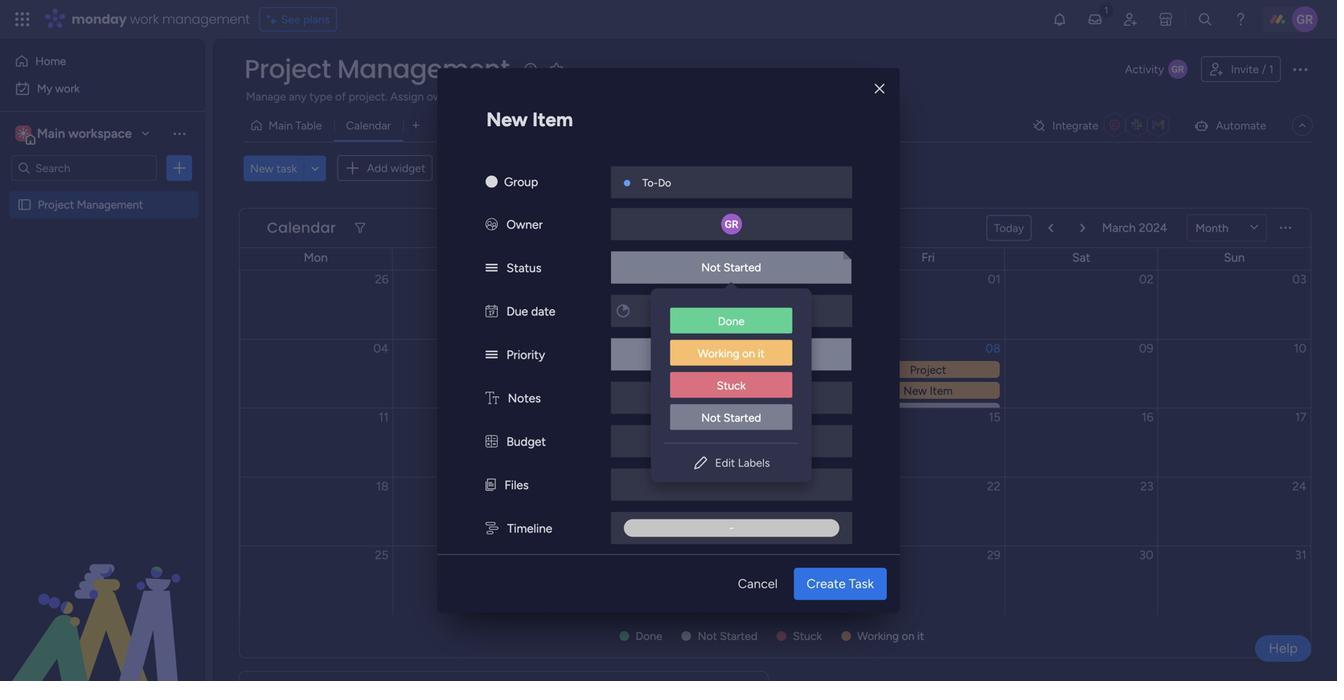 Task type: describe. For each thing, give the bounding box(es) containing it.
help button
[[1256, 636, 1312, 662]]

cancel button
[[725, 568, 791, 600]]

mar 14
[[716, 305, 748, 318]]

v2 file column image
[[486, 478, 496, 493]]

integrate
[[1053, 119, 1099, 132]]

working inside option
[[698, 347, 740, 361]]

main table
[[269, 119, 322, 132]]

dapulse numbers column image
[[486, 435, 498, 449]]

today
[[994, 221, 1025, 235]]

Search in workspace field
[[34, 159, 134, 177]]

add view image
[[413, 120, 419, 131]]

see plans
[[281, 12, 330, 26]]

1 vertical spatial stuck
[[793, 629, 822, 643]]

add widget
[[367, 161, 426, 175]]

2 vertical spatial not started
[[698, 629, 758, 643]]

monday marketplace image
[[1158, 11, 1174, 27]]

1
[[1270, 62, 1274, 76]]

automate
[[1217, 119, 1267, 132]]

assign
[[390, 90, 424, 103]]

v2 multiple person column image
[[486, 218, 498, 232]]

1 vertical spatial working
[[858, 629, 899, 643]]

stands.
[[724, 90, 760, 103]]

Project Management field
[[241, 51, 514, 87]]

workspace image
[[15, 125, 31, 142]]

filter button
[[592, 155, 668, 181]]

working on it option
[[671, 340, 793, 367]]

filter
[[618, 161, 643, 175]]

select product image
[[14, 11, 31, 27]]

1 vertical spatial on
[[902, 629, 915, 643]]

owner
[[507, 218, 543, 232]]

0 vertical spatial not
[[702, 261, 721, 274]]

main workspace button
[[11, 120, 157, 147]]

started inside option
[[724, 411, 762, 425]]

budget
[[507, 435, 546, 449]]

project.
[[349, 90, 388, 103]]

invite
[[1232, 62, 1260, 76]]

v2 status image for status
[[486, 261, 498, 276]]

manage any type of project. assign owners, set timelines and keep track of where your project stands.
[[246, 90, 760, 103]]

to-
[[643, 177, 658, 190]]

status
[[507, 261, 542, 276]]

1 vertical spatial done
[[636, 629, 663, 643]]

management
[[162, 10, 250, 28]]

v2 status image for priority
[[486, 348, 498, 363]]

edit labels
[[715, 456, 770, 470]]

create task button
[[794, 568, 887, 600]]

type
[[310, 90, 333, 103]]

new task button
[[244, 155, 304, 181]]

management inside list box
[[77, 198, 143, 212]]

arrow down image
[[649, 159, 668, 178]]

project management inside list box
[[38, 198, 143, 212]]

no file image
[[724, 475, 738, 494]]

create task
[[807, 577, 874, 592]]

task
[[277, 161, 297, 175]]

keep
[[557, 90, 581, 103]]

add to favorites image
[[549, 61, 565, 77]]

manage
[[246, 90, 286, 103]]

new for new task
[[250, 161, 274, 175]]

2024
[[1139, 221, 1168, 235]]

my work link
[[10, 76, 195, 101]]

show board description image
[[521, 61, 540, 77]]

project inside list box
[[38, 198, 74, 212]]

priority
[[507, 348, 545, 363]]

labels
[[738, 456, 770, 470]]

help
[[1270, 640, 1298, 657]]

more dots image
[[1281, 222, 1292, 234]]

see
[[281, 12, 301, 26]]

collapse board header image
[[1297, 119, 1310, 132]]

monday
[[72, 10, 127, 28]]

invite / 1 button
[[1202, 56, 1281, 82]]

done option
[[671, 308, 793, 335]]

files
[[505, 478, 529, 493]]

and
[[535, 90, 554, 103]]

march
[[1103, 221, 1136, 235]]

notes
[[508, 392, 541, 406]]

see plans button
[[260, 7, 337, 31]]

dapulse date column image
[[486, 305, 498, 319]]

list arrow image
[[1081, 223, 1086, 233]]

timelines
[[487, 90, 533, 103]]

dapulse text column image
[[486, 392, 499, 406]]

track
[[584, 90, 609, 103]]

plans
[[303, 12, 330, 26]]

workspace
[[68, 126, 132, 141]]

invite members image
[[1123, 11, 1139, 27]]

fri
[[922, 251, 935, 265]]

14
[[737, 305, 748, 318]]

Calendar field
[[263, 218, 340, 239]]

activity
[[1126, 62, 1165, 76]]

my
[[37, 82, 52, 95]]

edit labels button
[[664, 450, 799, 476]]

v2 sun image
[[486, 175, 498, 190]]

item
[[533, 108, 573, 131]]

your
[[660, 90, 682, 103]]



Task type: locate. For each thing, give the bounding box(es) containing it.
widget
[[391, 161, 426, 175]]

calendar for calendar 'field'
[[267, 218, 336, 238]]

1 horizontal spatial calendar
[[346, 119, 391, 132]]

project management down search in workspace "field"
[[38, 198, 143, 212]]

1 vertical spatial work
[[55, 82, 80, 95]]

not started up the mar 14
[[702, 261, 762, 274]]

today button
[[987, 215, 1032, 241]]

stuck down create
[[793, 629, 822, 643]]

0 horizontal spatial it
[[758, 347, 765, 361]]

0 vertical spatial project
[[245, 51, 331, 87]]

list box
[[651, 295, 812, 443]]

0 horizontal spatial working
[[698, 347, 740, 361]]

dapulse addbtn image
[[723, 484, 726, 489]]

main left table
[[269, 119, 293, 132]]

home option
[[10, 48, 195, 74]]

notifications image
[[1052, 11, 1068, 27]]

month
[[1196, 221, 1229, 235]]

main for main table
[[269, 119, 293, 132]]

not started option
[[671, 404, 793, 432]]

search everything image
[[1198, 11, 1214, 27]]

edit
[[715, 456, 736, 470]]

0 vertical spatial new
[[487, 108, 528, 131]]

0 vertical spatial on
[[743, 347, 755, 361]]

manage any type of project. assign owners, set timelines and keep track of where your project stands. button
[[244, 87, 784, 106]]

management up assign
[[337, 51, 510, 87]]

stuck
[[717, 379, 746, 393], [793, 629, 822, 643]]

close image
[[875, 83, 885, 95]]

2 vertical spatial started
[[720, 629, 758, 643]]

1 horizontal spatial stuck
[[793, 629, 822, 643]]

on inside option
[[743, 347, 755, 361]]

not started inside option
[[702, 411, 762, 425]]

main right workspace image
[[37, 126, 65, 141]]

timeline
[[507, 522, 553, 536]]

of right type
[[335, 90, 346, 103]]

mon
[[304, 251, 328, 265]]

main inside workspace selection element
[[37, 126, 65, 141]]

v2 status image left status
[[486, 261, 498, 276]]

create
[[807, 577, 846, 592]]

1 vertical spatial project management
[[38, 198, 143, 212]]

project
[[685, 90, 721, 103]]

main for main workspace
[[37, 126, 65, 141]]

activity button
[[1119, 56, 1195, 82]]

help image
[[1233, 11, 1249, 27]]

project up any
[[245, 51, 331, 87]]

/
[[1262, 62, 1267, 76]]

working on it
[[698, 347, 765, 361], [858, 629, 925, 643]]

list box containing done
[[651, 295, 812, 443]]

new task
[[250, 161, 297, 175]]

0 horizontal spatial work
[[55, 82, 80, 95]]

lottie animation image
[[0, 519, 205, 681]]

v2 status image
[[486, 261, 498, 276], [486, 348, 498, 363]]

1 vertical spatial it
[[918, 629, 925, 643]]

0 horizontal spatial calendar
[[267, 218, 336, 238]]

0 vertical spatial it
[[758, 347, 765, 361]]

started left thu
[[724, 261, 762, 274]]

1 horizontal spatial work
[[130, 10, 159, 28]]

add widget button
[[337, 155, 433, 181]]

calendar up mon
[[267, 218, 336, 238]]

2 of from the left
[[612, 90, 623, 103]]

0 horizontal spatial management
[[77, 198, 143, 212]]

project management up "project."
[[245, 51, 510, 87]]

0 horizontal spatial project management
[[38, 198, 143, 212]]

automate button
[[1188, 113, 1273, 138]]

0 vertical spatial project management
[[245, 51, 510, 87]]

angle down image
[[311, 162, 319, 174]]

new inside new item dialog
[[487, 108, 528, 131]]

0 vertical spatial management
[[337, 51, 510, 87]]

new item dialog
[[438, 68, 900, 613]]

0 vertical spatial started
[[724, 261, 762, 274]]

1 horizontal spatial project
[[245, 51, 331, 87]]

working on it inside option
[[698, 347, 765, 361]]

not started down stuck option
[[702, 411, 762, 425]]

1 horizontal spatial main
[[269, 119, 293, 132]]

working on it up stuck option
[[698, 347, 765, 361]]

to-do
[[643, 177, 672, 190]]

1 vertical spatial started
[[724, 411, 762, 425]]

0 vertical spatial done
[[718, 315, 745, 328]]

0 horizontal spatial done
[[636, 629, 663, 643]]

new for new item
[[487, 108, 528, 131]]

add
[[367, 161, 388, 175]]

calendar inside 'field'
[[267, 218, 336, 238]]

stuck down the working on it option
[[717, 379, 746, 393]]

not
[[702, 261, 721, 274], [702, 411, 721, 425], [698, 629, 718, 643]]

stuck inside option
[[717, 379, 746, 393]]

work for monday
[[130, 10, 159, 28]]

public board image
[[17, 197, 32, 212]]

my work
[[37, 82, 80, 95]]

sat
[[1073, 251, 1091, 265]]

Search field
[[460, 157, 508, 180]]

project management list box
[[0, 188, 205, 436]]

1 vertical spatial calendar
[[267, 218, 336, 238]]

0 vertical spatial calendar
[[346, 119, 391, 132]]

work inside option
[[55, 82, 80, 95]]

working down task
[[858, 629, 899, 643]]

update feed image
[[1088, 11, 1104, 27]]

1 of from the left
[[335, 90, 346, 103]]

calendar for 'calendar' button
[[346, 119, 391, 132]]

1 vertical spatial v2 status image
[[486, 348, 498, 363]]

0 vertical spatial work
[[130, 10, 159, 28]]

task
[[849, 577, 874, 592]]

1 horizontal spatial working
[[858, 629, 899, 643]]

set
[[469, 90, 485, 103]]

0 horizontal spatial on
[[743, 347, 755, 361]]

stuck option
[[671, 372, 793, 400]]

new inside new task button
[[250, 161, 274, 175]]

group
[[504, 175, 539, 190]]

1 image
[[1100, 1, 1114, 19]]

0 vertical spatial stuck
[[717, 379, 746, 393]]

1 horizontal spatial new
[[487, 108, 528, 131]]

new
[[487, 108, 528, 131], [250, 161, 274, 175]]

0 vertical spatial working
[[698, 347, 740, 361]]

main
[[269, 119, 293, 132], [37, 126, 65, 141]]

lottie animation element
[[0, 519, 205, 681]]

any
[[289, 90, 307, 103]]

sun
[[1225, 251, 1246, 265]]

work
[[130, 10, 159, 28], [55, 82, 80, 95]]

greg robinson image
[[1293, 6, 1318, 32]]

1 horizontal spatial on
[[902, 629, 915, 643]]

done
[[718, 315, 745, 328], [636, 629, 663, 643]]

new left task
[[250, 161, 274, 175]]

started down stuck option
[[724, 411, 762, 425]]

new item
[[487, 108, 573, 131]]

it inside option
[[758, 347, 765, 361]]

1 horizontal spatial of
[[612, 90, 623, 103]]

main table button
[[244, 113, 334, 138]]

started down cancel button
[[720, 629, 758, 643]]

project right public board image
[[38, 198, 74, 212]]

calendar
[[346, 119, 391, 132], [267, 218, 336, 238]]

home link
[[10, 48, 195, 74]]

not inside option
[[702, 411, 721, 425]]

work right monday
[[130, 10, 159, 28]]

of right track
[[612, 90, 623, 103]]

table
[[296, 119, 322, 132]]

wed
[[610, 251, 635, 265]]

0 horizontal spatial working on it
[[698, 347, 765, 361]]

1 horizontal spatial working on it
[[858, 629, 925, 643]]

invite / 1
[[1232, 62, 1274, 76]]

do
[[658, 177, 672, 190]]

1 vertical spatial project
[[38, 198, 74, 212]]

mar
[[716, 305, 734, 318]]

project management
[[245, 51, 510, 87], [38, 198, 143, 212]]

calendar inside button
[[346, 119, 391, 132]]

2 v2 status image from the top
[[486, 348, 498, 363]]

list arrow image
[[1049, 223, 1054, 233]]

1 vertical spatial not started
[[702, 411, 762, 425]]

cancel
[[738, 577, 778, 592]]

2 vertical spatial not
[[698, 629, 718, 643]]

home
[[35, 54, 66, 68]]

1 vertical spatial management
[[77, 198, 143, 212]]

workspace selection element
[[15, 124, 134, 145]]

1 vertical spatial not
[[702, 411, 721, 425]]

where
[[626, 90, 657, 103]]

0 horizontal spatial of
[[335, 90, 346, 103]]

not started
[[702, 261, 762, 274], [702, 411, 762, 425], [698, 629, 758, 643]]

list box inside new item dialog
[[651, 295, 812, 443]]

due
[[507, 305, 528, 319]]

of
[[335, 90, 346, 103], [612, 90, 623, 103]]

0 horizontal spatial project
[[38, 198, 74, 212]]

calendar down "project."
[[346, 119, 391, 132]]

main workspace
[[37, 126, 132, 141]]

management down search in workspace "field"
[[77, 198, 143, 212]]

1 horizontal spatial management
[[337, 51, 510, 87]]

done inside option
[[718, 315, 745, 328]]

owners,
[[427, 90, 466, 103]]

date
[[531, 305, 556, 319]]

new down timelines
[[487, 108, 528, 131]]

due date
[[507, 305, 556, 319]]

work right my on the left of the page
[[55, 82, 80, 95]]

0 vertical spatial v2 status image
[[486, 261, 498, 276]]

1 horizontal spatial project management
[[245, 51, 510, 87]]

1 horizontal spatial done
[[718, 315, 745, 328]]

working up stuck option
[[698, 347, 740, 361]]

management
[[337, 51, 510, 87], [77, 198, 143, 212]]

1 vertical spatial new
[[250, 161, 274, 175]]

not started down cancel button
[[698, 629, 758, 643]]

0 vertical spatial not started
[[702, 261, 762, 274]]

0 horizontal spatial main
[[37, 126, 65, 141]]

on
[[743, 347, 755, 361], [902, 629, 915, 643]]

started
[[724, 261, 762, 274], [724, 411, 762, 425], [720, 629, 758, 643]]

project
[[245, 51, 331, 87], [38, 198, 74, 212]]

0 horizontal spatial stuck
[[717, 379, 746, 393]]

dapulse timeline column image
[[486, 522, 499, 536]]

0 horizontal spatial new
[[250, 161, 274, 175]]

it
[[758, 347, 765, 361], [918, 629, 925, 643]]

work for my
[[55, 82, 80, 95]]

working
[[698, 347, 740, 361], [858, 629, 899, 643]]

workspace image
[[18, 125, 29, 142]]

v2 status image left priority on the left of page
[[486, 348, 498, 363]]

calendar button
[[334, 113, 403, 138]]

my work option
[[10, 76, 195, 101]]

integrate button
[[1026, 109, 1181, 142]]

march 2024
[[1103, 221, 1168, 235]]

monday work management
[[72, 10, 250, 28]]

1 v2 status image from the top
[[486, 261, 498, 276]]

1 horizontal spatial it
[[918, 629, 925, 643]]

option
[[0, 190, 205, 193]]

1 vertical spatial working on it
[[858, 629, 925, 643]]

working on it down task
[[858, 629, 925, 643]]

0 vertical spatial working on it
[[698, 347, 765, 361]]

thu
[[765, 251, 786, 265]]



Task type: vqa. For each thing, say whether or not it's contained in the screenshot.
the project.
yes



